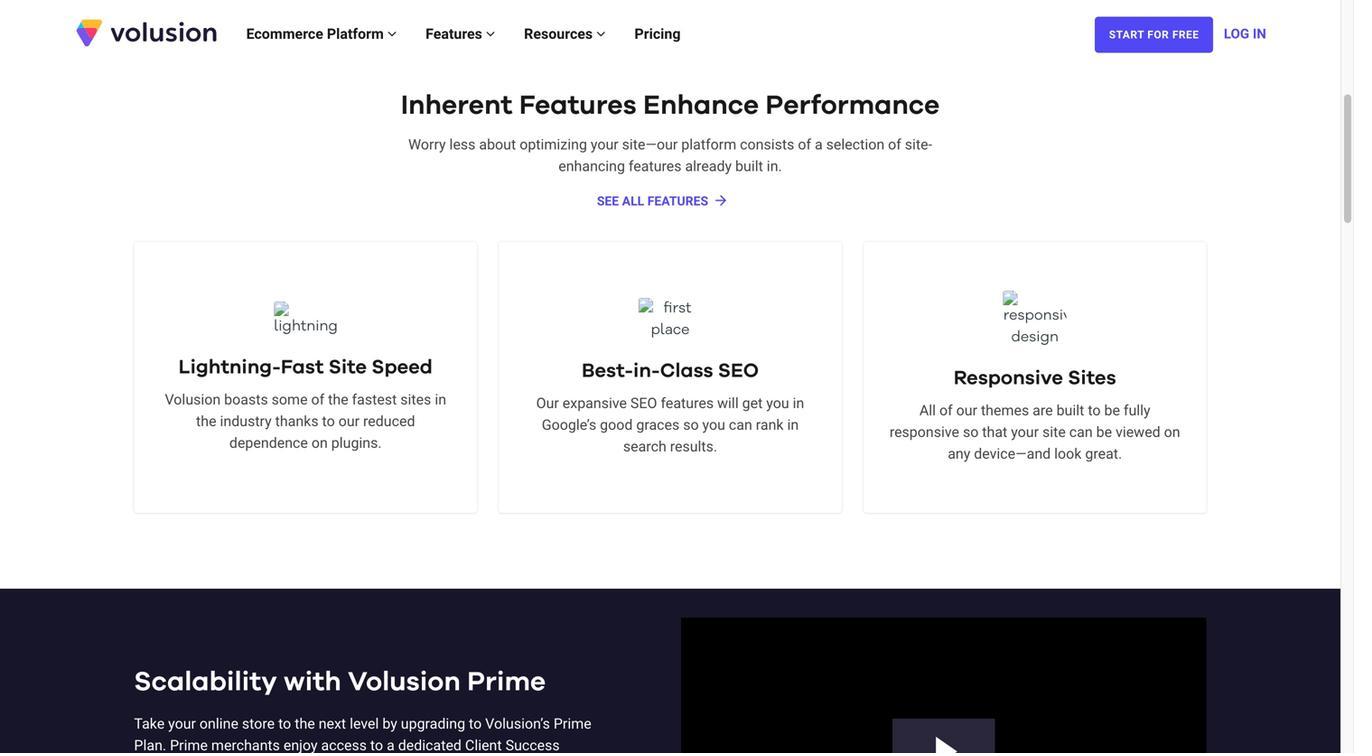 Task type: locate. For each thing, give the bounding box(es) containing it.
your up enhancing
[[591, 136, 619, 153]]

features inside our expansive seo features will get you in google's good graces so you can rank in search results.
[[661, 395, 714, 412]]

of left site-
[[888, 136, 902, 153]]

you up rank
[[767, 395, 790, 412]]

a down "by"
[[387, 737, 395, 754]]

0 horizontal spatial prime
[[170, 737, 208, 754]]

2 vertical spatial prime
[[170, 737, 208, 754]]

1 horizontal spatial our
[[957, 402, 978, 419]]

responsive design image
[[1004, 291, 1067, 349]]

to inside "volusion boasts some of the fastest sites in the industry thanks to our reduced dependence on plugins."
[[322, 413, 335, 430]]

1 vertical spatial you
[[703, 417, 726, 434]]

volusion boasts some of the fastest sites in the industry thanks to our reduced dependence on plugins.
[[165, 391, 446, 452]]

in
[[435, 391, 446, 408], [793, 395, 805, 412], [788, 417, 799, 434]]

in
[[1253, 26, 1267, 42]]

a
[[815, 136, 823, 153], [387, 737, 395, 754]]

to
[[1088, 402, 1101, 419], [322, 413, 335, 430], [278, 716, 291, 733], [469, 716, 482, 733], [370, 737, 383, 754]]

2 vertical spatial your
[[168, 716, 196, 733]]

plan.
[[134, 737, 166, 754]]

start for free
[[1109, 29, 1200, 41]]

0 horizontal spatial can
[[729, 417, 753, 434]]

of inside all of our themes are built to be fully responsive so that your site can be viewed on any device—and look great.
[[940, 402, 953, 419]]

be left "fully"
[[1105, 402, 1120, 419]]

to inside all of our themes are built to be fully responsive so that your site can be viewed on any device—and look great.
[[1088, 402, 1101, 419]]

2 horizontal spatial your
[[1011, 424, 1039, 441]]

in inside "volusion boasts some of the fastest sites in the industry thanks to our reduced dependence on plugins."
[[435, 391, 446, 408]]

built up the site
[[1057, 402, 1085, 419]]

so
[[683, 417, 699, 434], [963, 424, 979, 441]]

log
[[1224, 26, 1250, 42]]

in right sites
[[435, 391, 446, 408]]

that
[[983, 424, 1008, 441]]

2 horizontal spatial the
[[328, 391, 349, 408]]

so up results.
[[683, 417, 699, 434]]

can up "look"
[[1070, 424, 1093, 441]]

1 angle down image from the left
[[486, 27, 495, 41]]

ecommerce platform link
[[232, 7, 411, 61]]

so left that at right bottom
[[963, 424, 979, 441]]

arrow_forward
[[713, 193, 729, 209]]

on right viewed
[[1165, 424, 1181, 441]]

merchants
[[211, 737, 280, 754]]

features link
[[411, 7, 510, 61]]

any
[[948, 445, 971, 463]]

responsive sites
[[954, 369, 1117, 389]]

0 horizontal spatial on
[[312, 435, 328, 452]]

1 horizontal spatial built
[[1057, 402, 1085, 419]]

on down thanks
[[312, 435, 328, 452]]

0 vertical spatial features
[[629, 158, 682, 175]]

prime right volusion's
[[554, 716, 592, 733]]

angle down image left the "resources"
[[486, 27, 495, 41]]

1 vertical spatial features
[[519, 92, 637, 119]]

of inside "volusion boasts some of the fastest sites in the industry thanks to our reduced dependence on plugins."
[[311, 391, 325, 408]]

0 horizontal spatial you
[[703, 417, 726, 434]]

search
[[623, 438, 667, 455]]

prime down online
[[170, 737, 208, 754]]

0 vertical spatial you
[[767, 395, 790, 412]]

performance
[[766, 92, 940, 119]]

1 horizontal spatial a
[[815, 136, 823, 153]]

of
[[798, 136, 811, 153], [888, 136, 902, 153], [311, 391, 325, 408], [940, 402, 953, 419]]

0 horizontal spatial features
[[426, 25, 486, 42]]

1 vertical spatial prime
[[554, 716, 592, 733]]

free
[[1173, 29, 1200, 41]]

0 horizontal spatial built
[[736, 158, 763, 175]]

1 horizontal spatial the
[[295, 716, 315, 733]]

inherent
[[401, 92, 513, 119]]

your
[[591, 136, 619, 153], [1011, 424, 1039, 441], [168, 716, 196, 733]]

good
[[600, 417, 633, 434]]

dedicated
[[398, 737, 462, 754]]

features down class
[[661, 395, 714, 412]]

0 vertical spatial volusion
[[165, 391, 221, 408]]

start
[[1109, 29, 1145, 41]]

volusion
[[165, 391, 221, 408], [348, 669, 461, 696]]

1 vertical spatial your
[[1011, 424, 1039, 441]]

in for speed
[[435, 391, 446, 408]]

0 vertical spatial built
[[736, 158, 763, 175]]

reduced
[[363, 413, 415, 430]]

0 vertical spatial prime
[[467, 669, 546, 696]]

site-
[[905, 136, 933, 153]]

to right store
[[278, 716, 291, 733]]

your up device—and
[[1011, 424, 1039, 441]]

consists
[[740, 136, 795, 153]]

take
[[134, 716, 165, 733]]

1 horizontal spatial can
[[1070, 424, 1093, 441]]

you
[[767, 395, 790, 412], [703, 417, 726, 434]]

a inside worry less about optimizing your site—our platform consists of a selection of site- enhancing features already built in.
[[815, 136, 823, 153]]

0 horizontal spatial the
[[196, 413, 216, 430]]

volusion down lightning-
[[165, 391, 221, 408]]

in right get
[[793, 395, 805, 412]]

1 vertical spatial features
[[661, 395, 714, 412]]

the down site
[[328, 391, 349, 408]]

2 horizontal spatial prime
[[554, 716, 592, 733]]

seo up 'will'
[[718, 361, 759, 381]]

1 vertical spatial a
[[387, 737, 395, 754]]

log in link
[[1224, 7, 1267, 61]]

worry less about optimizing your site—our platform consists of a selection of site- enhancing features already built in.
[[408, 136, 933, 175]]

upgrading
[[401, 716, 465, 733]]

access
[[321, 737, 367, 754]]

be up great.
[[1097, 424, 1112, 441]]

about
[[479, 136, 516, 153]]

pricing
[[635, 25, 681, 42]]

the left the industry
[[196, 413, 216, 430]]

of right "all"
[[940, 402, 953, 419]]

to down sites at right
[[1088, 402, 1101, 419]]

1 vertical spatial built
[[1057, 402, 1085, 419]]

features down site—our
[[629, 158, 682, 175]]

2 vertical spatial the
[[295, 716, 315, 733]]

0 horizontal spatial a
[[387, 737, 395, 754]]

0 vertical spatial features
[[426, 25, 486, 42]]

1 horizontal spatial seo
[[718, 361, 759, 381]]

themes
[[981, 402, 1029, 419]]

pricing link
[[620, 7, 695, 61]]

features
[[629, 158, 682, 175], [661, 395, 714, 412]]

so inside our expansive seo features will get you in google's good graces so you can rank in search results.
[[683, 417, 699, 434]]

our up plugins.
[[339, 413, 360, 430]]

to up the client on the bottom
[[469, 716, 482, 733]]

the up enjoy
[[295, 716, 315, 733]]

angle down image inside resources link
[[597, 27, 606, 41]]

will
[[718, 395, 739, 412]]

1 horizontal spatial your
[[591, 136, 619, 153]]

worry
[[408, 136, 446, 153]]

so inside all of our themes are built to be fully responsive so that your site can be viewed on any device—and look great.
[[963, 424, 979, 441]]

1 horizontal spatial on
[[1165, 424, 1181, 441]]

prime up volusion's
[[467, 669, 546, 696]]

features up 'optimizing'
[[519, 92, 637, 119]]

our
[[957, 402, 978, 419], [339, 413, 360, 430]]

can down get
[[729, 417, 753, 434]]

1 horizontal spatial angle down image
[[597, 27, 606, 41]]

2 angle down image from the left
[[597, 27, 606, 41]]

angle down image inside features link
[[486, 27, 495, 41]]

best-
[[582, 361, 634, 381]]

all of our themes are built to be fully responsive so that your site can be viewed on any device—and look great.
[[890, 402, 1181, 463]]

on inside "volusion boasts some of the fastest sites in the industry thanks to our reduced dependence on plugins."
[[312, 435, 328, 452]]

your right take
[[168, 716, 196, 733]]

0 horizontal spatial angle down image
[[486, 27, 495, 41]]

to right thanks
[[322, 413, 335, 430]]

our expansive seo features will get you in google's good graces so you can rank in search results.
[[536, 395, 805, 455]]

you down 'will'
[[703, 417, 726, 434]]

1 horizontal spatial prime
[[467, 669, 546, 696]]

our inside "volusion boasts some of the fastest sites in the industry thanks to our reduced dependence on plugins."
[[339, 413, 360, 430]]

0 vertical spatial a
[[815, 136, 823, 153]]

1 vertical spatial volusion
[[348, 669, 461, 696]]

be
[[1105, 402, 1120, 419], [1097, 424, 1112, 441]]

0 horizontal spatial volusion
[[165, 391, 221, 408]]

resources
[[524, 25, 597, 42]]

our
[[536, 395, 559, 412]]

volusion up "by"
[[348, 669, 461, 696]]

0 horizontal spatial your
[[168, 716, 196, 733]]

0 vertical spatial seo
[[718, 361, 759, 381]]

expansive
[[563, 395, 627, 412]]

our inside all of our themes are built to be fully responsive so that your site can be viewed on any device—and look great.
[[957, 402, 978, 419]]

1 horizontal spatial so
[[963, 424, 979, 441]]

0 horizontal spatial seo
[[631, 395, 657, 412]]

client
[[465, 737, 502, 754]]

our left themes
[[957, 402, 978, 419]]

built left in.
[[736, 158, 763, 175]]

speed
[[372, 358, 433, 378]]

responsive
[[890, 424, 960, 441]]

fastest
[[352, 391, 397, 408]]

angle down image
[[486, 27, 495, 41], [597, 27, 606, 41]]

angle down image left pricing
[[597, 27, 606, 41]]

features right angle down icon
[[426, 25, 486, 42]]

1 vertical spatial seo
[[631, 395, 657, 412]]

of right some
[[311, 391, 325, 408]]

a left selection
[[815, 136, 823, 153]]

in for seo
[[793, 395, 805, 412]]

0 horizontal spatial so
[[683, 417, 699, 434]]

store
[[242, 716, 275, 733]]

built
[[736, 158, 763, 175], [1057, 402, 1085, 419]]

0 horizontal spatial our
[[339, 413, 360, 430]]

0 vertical spatial your
[[591, 136, 619, 153]]

built inside all of our themes are built to be fully responsive so that your site can be viewed on any device—and look great.
[[1057, 402, 1085, 419]]

seo up graces
[[631, 395, 657, 412]]

scalability with volusion prime
[[134, 669, 546, 696]]

volusion logo image
[[74, 18, 219, 48]]

with
[[284, 669, 341, 696]]

1 horizontal spatial volusion
[[348, 669, 461, 696]]

the
[[328, 391, 349, 408], [196, 413, 216, 430], [295, 716, 315, 733]]



Task type: describe. For each thing, give the bounding box(es) containing it.
enjoy
[[284, 737, 318, 754]]

google's
[[542, 417, 597, 434]]

great.
[[1086, 445, 1123, 463]]

to down level
[[370, 737, 383, 754]]

take your online store to the next level by upgrading to volusion's prime plan. prime merchants enjoy access to a dedicated client succes
[[134, 716, 592, 754]]

angle down image
[[388, 27, 397, 41]]

ecommerce platform
[[246, 25, 388, 42]]

for
[[1148, 29, 1170, 41]]

some
[[272, 391, 308, 408]]

the inside the take your online store to the next level by upgrading to volusion's prime plan. prime merchants enjoy access to a dedicated client succes
[[295, 716, 315, 733]]

all
[[622, 194, 645, 209]]

level
[[350, 716, 379, 733]]

resources link
[[510, 7, 620, 61]]

first place image
[[639, 298, 702, 342]]

rank
[[756, 417, 784, 434]]

plugins.
[[331, 435, 382, 452]]

angle down image for resources
[[597, 27, 606, 41]]

class
[[660, 361, 713, 381]]

are
[[1033, 402, 1053, 419]]

your inside the take your online store to the next level by upgrading to volusion's prime plan. prime merchants enjoy access to a dedicated client succes
[[168, 716, 196, 733]]

1 vertical spatial be
[[1097, 424, 1112, 441]]

optimizing
[[520, 136, 587, 153]]

lightning image
[[274, 302, 337, 338]]

inherent features enhance performance
[[401, 92, 940, 119]]

built inside worry less about optimizing your site—our platform consists of a selection of site- enhancing features already built in.
[[736, 158, 763, 175]]

all
[[920, 402, 936, 419]]

in.
[[767, 158, 782, 175]]

seo inside our expansive seo features will get you in google's good graces so you can rank in search results.
[[631, 395, 657, 412]]

your inside all of our themes are built to be fully responsive so that your site can be viewed on any device—and look great.
[[1011, 424, 1039, 441]]

next
[[319, 716, 346, 733]]

look
[[1055, 445, 1082, 463]]

your inside worry less about optimizing your site—our platform consists of a selection of site- enhancing features already built in.
[[591, 136, 619, 153]]

best-in-class seo
[[582, 361, 759, 381]]

site—our
[[622, 136, 678, 153]]

see
[[597, 194, 619, 209]]

viewed
[[1116, 424, 1161, 441]]

less
[[450, 136, 476, 153]]

sites
[[401, 391, 431, 408]]

enhancing
[[559, 158, 625, 175]]

1 horizontal spatial you
[[767, 395, 790, 412]]

can inside our expansive seo features will get you in google's good graces so you can rank in search results.
[[729, 417, 753, 434]]

thanks
[[275, 413, 319, 430]]

industry
[[220, 413, 272, 430]]

1 horizontal spatial features
[[519, 92, 637, 119]]

boasts
[[224, 391, 268, 408]]

platform
[[682, 136, 737, 153]]

graces
[[637, 417, 680, 434]]

video element
[[681, 618, 1207, 754]]

in-
[[634, 361, 660, 381]]

scalability
[[134, 669, 277, 696]]

dependence
[[229, 435, 308, 452]]

results.
[[670, 438, 718, 455]]

get
[[742, 395, 763, 412]]

start for free link
[[1095, 17, 1214, 53]]

selection
[[827, 136, 885, 153]]

0 vertical spatial be
[[1105, 402, 1120, 419]]

0 vertical spatial the
[[328, 391, 349, 408]]

log in
[[1224, 26, 1267, 42]]

volusion's
[[485, 716, 550, 733]]

fully
[[1124, 402, 1151, 419]]

site
[[1043, 424, 1066, 441]]

site
[[329, 358, 367, 378]]

can inside all of our themes are built to be fully responsive so that your site can be viewed on any device—and look great.
[[1070, 424, 1093, 441]]

volusion inside "volusion boasts some of the fastest sites in the industry thanks to our reduced dependence on plugins."
[[165, 391, 221, 408]]

1 vertical spatial the
[[196, 413, 216, 430]]

angle down image for features
[[486, 27, 495, 41]]

on inside all of our themes are built to be fully responsive so that your site can be viewed on any device—and look great.
[[1165, 424, 1181, 441]]

enhance
[[643, 92, 759, 119]]

by
[[383, 716, 397, 733]]

sites
[[1068, 369, 1117, 389]]

in right rank
[[788, 417, 799, 434]]

a inside the take your online store to the next level by upgrading to volusion's prime plan. prime merchants enjoy access to a dedicated client succes
[[387, 737, 395, 754]]

ecommerce
[[246, 25, 323, 42]]

features
[[648, 194, 709, 209]]

lightning-fast site speed
[[179, 358, 433, 378]]

already
[[685, 158, 732, 175]]

features inside worry less about optimizing your site—our platform consists of a selection of site- enhancing features already built in.
[[629, 158, 682, 175]]

lightning-
[[179, 358, 281, 378]]

see all features arrow_forward
[[597, 193, 729, 209]]

of right consists
[[798, 136, 811, 153]]

responsive
[[954, 369, 1064, 389]]

device—and
[[974, 445, 1051, 463]]

fast
[[281, 358, 324, 378]]



Task type: vqa. For each thing, say whether or not it's contained in the screenshot.
rightmost and
no



